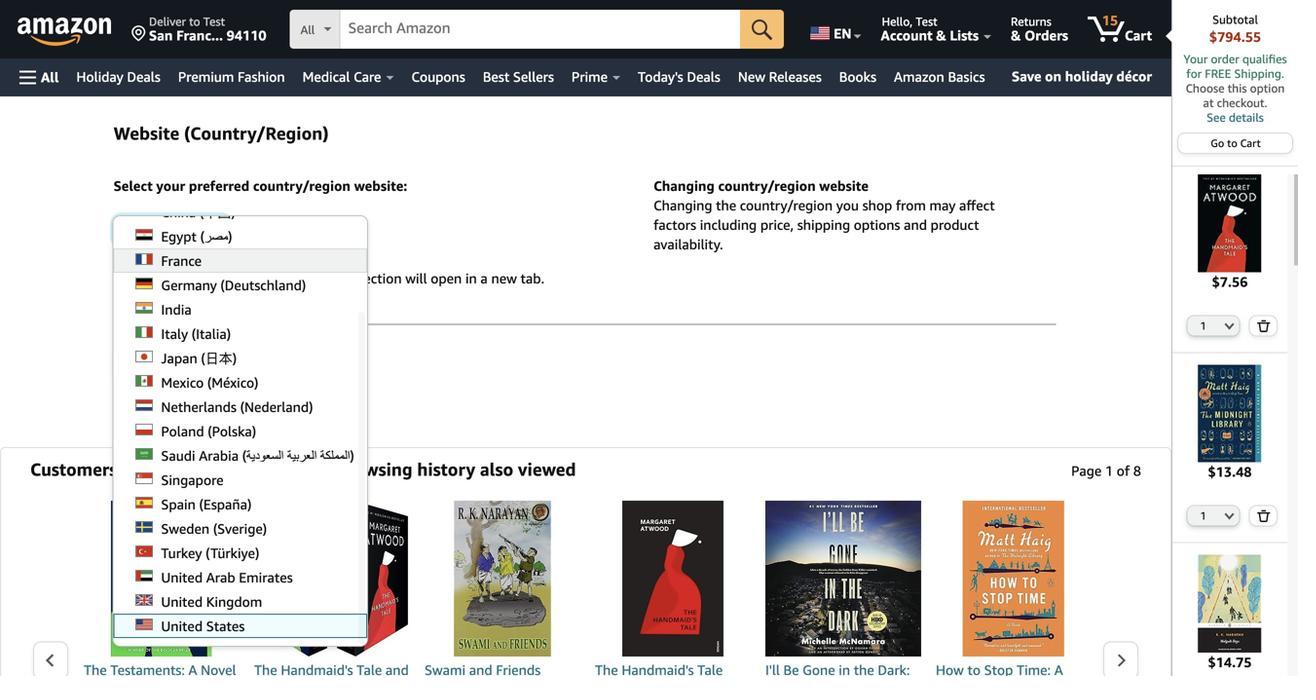 Task type: vqa. For each thing, say whether or not it's contained in the screenshot.
at
yes



Task type: locate. For each thing, give the bounding box(es) containing it.
hello, test
[[882, 15, 938, 28]]

malgudi days (penguin classics) image
[[1182, 555, 1280, 653]]

(مصر)
[[200, 228, 232, 245]]

poland (polska) link
[[114, 419, 367, 443]]

customers who viewed items in your browsing history also viewed
[[30, 459, 576, 480]]

0 horizontal spatial deals
[[127, 69, 161, 85]]

deals
[[127, 69, 161, 85], [687, 69, 721, 85]]

see details link
[[1183, 110, 1289, 125]]

mexico
[[161, 375, 204, 391]]

1 left of
[[1106, 463, 1114, 479]]

2 test from the left
[[916, 15, 938, 28]]

united kingdom link
[[114, 589, 367, 614]]

united states inside united states link
[[161, 618, 245, 634]]

2 deals from the left
[[687, 69, 721, 85]]

egypt (مصر)
[[161, 228, 232, 245]]

china (中国)
[[161, 204, 236, 220]]

العربية
[[287, 448, 317, 464]]

new down france
[[170, 270, 196, 286]]

singapore link
[[114, 468, 367, 492]]

1 left dropdown icon
[[1201, 319, 1207, 332]]

0 vertical spatial cart
[[1125, 27, 1153, 43]]

page
[[1072, 463, 1102, 479]]

all button
[[11, 58, 68, 96]]

0 horizontal spatial website
[[240, 356, 284, 371]]

dropdown image
[[211, 226, 221, 234], [1225, 512, 1235, 520]]

turkey (türkiye) link
[[114, 541, 367, 565]]

save on holiday décor
[[1012, 68, 1153, 84]]

1 new from the left
[[170, 270, 196, 286]]

in
[[466, 270, 477, 286], [274, 459, 290, 480]]

1 horizontal spatial to
[[225, 356, 237, 371]]

2 horizontal spatial to
[[1228, 137, 1238, 150]]

cart right 15
[[1125, 27, 1153, 43]]

poland
[[161, 423, 204, 439]]

0 horizontal spatial states
[[167, 223, 203, 238]]

note: a new country/region website selection will open in a new tab.
[[114, 270, 545, 286]]

list
[[69, 501, 1103, 676]]

for
[[1187, 67, 1203, 80]]

1 vertical spatial to
[[1228, 137, 1238, 150]]

united inside option
[[161, 618, 203, 634]]

1 horizontal spatial &
[[1011, 27, 1022, 43]]

0 horizontal spatial test
[[203, 15, 225, 28]]

1 horizontal spatial deals
[[687, 69, 721, 85]]

states
[[167, 223, 203, 238], [206, 618, 245, 634]]

1 horizontal spatial dropdown image
[[1225, 512, 1235, 520]]

france
[[161, 253, 202, 269]]

1 test from the left
[[203, 15, 225, 28]]

all
[[301, 23, 315, 37], [41, 69, 59, 85]]

changing
[[654, 178, 715, 194], [654, 197, 713, 213]]

website up you at the right top
[[820, 178, 869, 194]]

spain (españa)
[[161, 496, 252, 513]]

who
[[122, 459, 157, 480]]

0 vertical spatial to
[[189, 15, 200, 28]]

united states down "united kingdom"
[[161, 618, 245, 634]]

list box containing china (中国)
[[113, 102, 367, 638]]

2 horizontal spatial website
[[820, 178, 869, 194]]

website:
[[354, 178, 408, 194]]

germany (deutschland)
[[161, 277, 306, 293]]

test
[[203, 15, 225, 28], [916, 15, 938, 28]]

i'll be gone in the dark: one woman's obsessive search for the golden state killer image
[[766, 501, 922, 657]]

new right a at the left top of page
[[492, 270, 517, 286]]

(españa)
[[199, 496, 252, 513]]

1 vertical spatial states
[[206, 618, 245, 634]]

0 horizontal spatial viewed
[[161, 459, 220, 480]]

subtotal
[[1213, 13, 1259, 26]]

1 deals from the left
[[127, 69, 161, 85]]

may
[[930, 197, 956, 213]]

amazon basics
[[895, 69, 986, 85]]

1 vertical spatial all
[[41, 69, 59, 85]]

details
[[1229, 111, 1265, 124]]

website up (méxico) in the left of the page
[[240, 356, 284, 371]]

website
[[820, 178, 869, 194], [296, 270, 343, 286], [240, 356, 284, 371]]

1 horizontal spatial states
[[206, 618, 245, 634]]

0 vertical spatial your
[[156, 178, 185, 194]]

0 horizontal spatial go
[[205, 356, 221, 371]]

website inside changing country/region website changing the country/region you shop from may affect factors including price, shipping options and product availability.
[[820, 178, 869, 194]]

0 vertical spatial changing
[[654, 178, 715, 194]]

0 horizontal spatial your
[[156, 178, 185, 194]]

navigation navigation
[[0, 0, 1299, 676]]

2 vertical spatial website
[[240, 356, 284, 371]]

0 vertical spatial all
[[301, 23, 315, 37]]

deals for today's deals
[[687, 69, 721, 85]]

your
[[156, 178, 185, 194], [295, 459, 332, 480]]

go down see
[[1211, 137, 1225, 150]]

website left selection
[[296, 270, 343, 286]]

all down amazon image
[[41, 69, 59, 85]]

saudi arabia (المملكة العربية السعودية) link
[[114, 443, 367, 468]]

your
[[1184, 52, 1209, 66]]

and
[[904, 217, 928, 233]]

0 vertical spatial in
[[466, 270, 477, 286]]

1 horizontal spatial website
[[296, 270, 343, 286]]

the testaments: a novel (the handmaid's tale) image
[[84, 501, 240, 657]]

1 changing from the top
[[654, 178, 715, 194]]

deals right today's
[[687, 69, 721, 85]]

2 vertical spatial to
[[225, 356, 237, 371]]

test left 94110‌
[[203, 15, 225, 28]]

1 vertical spatial united states
[[161, 618, 245, 634]]

premium fashion
[[178, 69, 285, 85]]

amazon basics link
[[886, 63, 994, 91]]

0 vertical spatial united states
[[125, 223, 203, 238]]

(italia)
[[192, 326, 231, 342]]

holiday
[[1066, 68, 1113, 84]]

0 horizontal spatial all
[[41, 69, 59, 85]]

viewed right "also"
[[518, 459, 576, 480]]

0 horizontal spatial in
[[274, 459, 290, 480]]

1 vertical spatial cart
[[1241, 137, 1262, 150]]

1 vertical spatial changing
[[654, 197, 713, 213]]

the handmaid's tale image
[[595, 501, 751, 657]]

viewed up spain
[[161, 459, 220, 480]]

united states link
[[114, 614, 367, 638]]

0 vertical spatial go
[[1211, 137, 1225, 150]]

arab
[[206, 570, 235, 586]]

go up mexico (méxico) in the left bottom of the page
[[205, 356, 221, 371]]

1 vertical spatial 1
[[1106, 463, 1114, 479]]

& left the lists
[[937, 27, 947, 43]]

0 vertical spatial dropdown image
[[211, 226, 221, 234]]

go for go to website
[[205, 356, 221, 371]]

delete image
[[1257, 319, 1271, 332]]

customers
[[30, 459, 117, 480]]

to up (méxico) in the left of the page
[[225, 356, 237, 371]]

0 vertical spatial 1
[[1201, 319, 1207, 332]]

sweden (sverige)
[[161, 521, 267, 537]]

(nederland)
[[240, 399, 313, 415]]

delete image
[[1257, 510, 1271, 522]]

1 & from the left
[[937, 27, 947, 43]]

to right deliver
[[189, 15, 200, 28]]

1 vertical spatial dropdown image
[[1225, 512, 1235, 520]]

states down kingdom
[[206, 618, 245, 634]]

of
[[1117, 463, 1130, 479]]

0 horizontal spatial &
[[937, 27, 947, 43]]

to down 'see details' link
[[1228, 137, 1238, 150]]

mexico (méxico)
[[161, 375, 259, 391]]

save on holiday décor link
[[1005, 64, 1160, 90]]

states down china
[[167, 223, 203, 238]]

to for test
[[189, 15, 200, 28]]

2 vertical spatial 1
[[1201, 510, 1207, 522]]

0 horizontal spatial new
[[170, 270, 196, 286]]

all inside 'button'
[[41, 69, 59, 85]]

go inside navigation "navigation"
[[1211, 137, 1225, 150]]

united states down china
[[125, 223, 203, 238]]

1 vertical spatial in
[[274, 459, 290, 480]]

deals right holiday
[[127, 69, 161, 85]]

cancel
[[125, 356, 163, 371]]

all up medical
[[301, 23, 315, 37]]

cart down details
[[1241, 137, 1262, 150]]

1 horizontal spatial new
[[492, 270, 517, 286]]

dropdown image down '(中国)'
[[211, 226, 221, 234]]

san
[[149, 27, 173, 43]]

today's
[[638, 69, 684, 85]]

united for united kingdom link
[[161, 594, 203, 610]]

2 new from the left
[[492, 270, 517, 286]]

how to stop time: a novel image
[[936, 501, 1092, 657]]

this
[[1228, 81, 1248, 95]]

None submit
[[741, 10, 785, 49], [1251, 316, 1277, 335], [1251, 506, 1277, 526], [741, 10, 785, 49], [1251, 316, 1277, 335], [1251, 506, 1277, 526]]

1 horizontal spatial test
[[916, 15, 938, 28]]

holiday deals
[[76, 69, 161, 85]]

1 vertical spatial website
[[296, 270, 343, 286]]

dropdown image left delete icon
[[1225, 512, 1235, 520]]

94110‌
[[227, 27, 267, 43]]

shipping
[[798, 217, 851, 233]]

amazon image
[[18, 18, 112, 47]]

1 horizontal spatial all
[[301, 23, 315, 37]]

& left orders
[[1011, 27, 1022, 43]]

on
[[1046, 68, 1062, 84]]

0 vertical spatial website
[[820, 178, 869, 194]]

free
[[1206, 67, 1232, 80]]

the midnight library: a gma book club pick (a novel) image
[[1182, 365, 1280, 462]]

to inside deliver to test san franc... 94110‌
[[189, 15, 200, 28]]

2 viewed from the left
[[518, 459, 576, 480]]

united for united arab emirates link
[[161, 570, 203, 586]]

egypt (مصر) link
[[114, 224, 367, 248]]

1 horizontal spatial viewed
[[518, 459, 576, 480]]

country/region
[[253, 178, 351, 194], [719, 178, 816, 194], [740, 197, 833, 213], [199, 270, 292, 286]]

selection
[[347, 270, 402, 286]]

1 horizontal spatial your
[[295, 459, 332, 480]]

all inside search field
[[301, 23, 315, 37]]

test right hello,
[[916, 15, 938, 28]]

list box
[[113, 102, 367, 638]]

2 & from the left
[[1011, 27, 1022, 43]]

new
[[170, 270, 196, 286], [492, 270, 517, 286]]

from
[[896, 197, 927, 213]]

0 horizontal spatial to
[[189, 15, 200, 28]]

poland (polska)
[[161, 423, 256, 439]]

1 left delete icon
[[1201, 510, 1207, 522]]

returns
[[1011, 15, 1052, 28]]

1 vertical spatial go
[[205, 356, 221, 371]]

go
[[1211, 137, 1225, 150], [205, 356, 221, 371]]

& inside returns & orders
[[1011, 27, 1022, 43]]

next image
[[1117, 653, 1127, 668]]

sweden (sverige) link
[[114, 516, 367, 541]]

1 horizontal spatial go
[[1211, 137, 1225, 150]]

1 horizontal spatial in
[[466, 270, 477, 286]]

0 horizontal spatial dropdown image
[[211, 226, 221, 234]]



Task type: describe. For each thing, give the bounding box(es) containing it.
united states option
[[113, 614, 367, 638]]

hello,
[[882, 15, 913, 28]]

Search Amazon text field
[[341, 11, 741, 48]]

netherlands
[[161, 399, 237, 415]]

go for go to cart
[[1211, 137, 1225, 150]]

(polska)
[[208, 423, 256, 439]]

product
[[931, 217, 980, 233]]

dropdown image
[[1225, 322, 1235, 330]]

(country/region)
[[184, 123, 329, 144]]

2 changing from the top
[[654, 197, 713, 213]]

italy (italia) link
[[114, 322, 367, 346]]

0 vertical spatial states
[[167, 223, 203, 238]]

united kingdom
[[161, 594, 262, 610]]

option
[[1251, 81, 1286, 95]]

india
[[161, 302, 192, 318]]

en
[[834, 25, 852, 41]]

new
[[738, 69, 766, 85]]

mexico (méxico) link
[[114, 370, 367, 395]]

deals for holiday deals
[[127, 69, 161, 85]]

1 for $13.48
[[1201, 510, 1207, 522]]

open
[[431, 270, 462, 286]]

saudi arabia (المملكة العربية السعودية)
[[161, 448, 354, 464]]

1 viewed from the left
[[161, 459, 220, 480]]

orders
[[1025, 27, 1069, 43]]

the handmaid&#39;s tale image
[[1182, 174, 1280, 272]]

choose
[[1186, 81, 1225, 95]]

(türkiye)
[[206, 545, 259, 561]]

(المملكة
[[242, 448, 350, 464]]

united arab emirates link
[[114, 565, 367, 589]]

select
[[114, 178, 153, 194]]

preferred
[[189, 178, 250, 194]]

italy (italia)
[[161, 326, 231, 342]]

0 horizontal spatial cart
[[1125, 27, 1153, 43]]

dropdown image for 1
[[1225, 512, 1235, 520]]

(deutschland)
[[221, 277, 306, 293]]

germany (deutschland) link
[[114, 273, 367, 297]]

arabia
[[199, 448, 239, 464]]

note:
[[114, 270, 154, 286]]

netherlands (nederland)
[[161, 399, 313, 415]]

premium fashion link
[[169, 63, 294, 91]]

kingdom
[[206, 594, 262, 610]]

lists
[[950, 27, 979, 43]]

books link
[[831, 63, 886, 91]]

website for to
[[240, 356, 284, 371]]

price,
[[761, 217, 794, 233]]

test inside deliver to test san franc... 94110‌
[[203, 15, 225, 28]]

cancel link
[[115, 350, 173, 378]]

states inside option
[[206, 618, 245, 634]]

france option
[[113, 248, 367, 273]]

1 horizontal spatial cart
[[1241, 137, 1262, 150]]

prime
[[572, 69, 608, 85]]

egypt
[[161, 228, 197, 245]]

deliver
[[149, 15, 186, 28]]

china
[[161, 204, 196, 220]]

medical care
[[303, 69, 381, 85]]

website (country/region)
[[114, 123, 329, 144]]

$13.48
[[1209, 464, 1253, 480]]

sellers
[[513, 69, 554, 85]]

see
[[1207, 111, 1226, 124]]

united for united states link
[[161, 618, 203, 634]]

the handmaid's tale and the testaments box set image
[[254, 501, 410, 657]]

go to website
[[205, 356, 284, 371]]

shipping.
[[1235, 67, 1285, 80]]

& for account
[[937, 27, 947, 43]]

& for returns
[[1011, 27, 1022, 43]]

will
[[406, 270, 427, 286]]

15
[[1103, 12, 1119, 28]]

subtotal $794.55
[[1210, 13, 1262, 45]]

returns & orders
[[1011, 15, 1069, 43]]

previous image
[[45, 653, 56, 668]]

account
[[881, 27, 933, 43]]

8
[[1134, 463, 1142, 479]]

best sellers link
[[474, 63, 563, 91]]

qualifies
[[1243, 52, 1288, 66]]

japan
[[161, 350, 198, 366]]

options
[[854, 217, 901, 233]]

(日本)
[[201, 350, 237, 366]]

website for country/region
[[820, 178, 869, 194]]

page 1 of 8
[[1072, 463, 1142, 479]]

السعودية)
[[247, 448, 354, 464]]

history
[[417, 459, 476, 480]]

en link
[[799, 5, 871, 54]]

1 for $7.56
[[1201, 319, 1207, 332]]

saudi
[[161, 448, 195, 464]]

turkey
[[161, 545, 202, 561]]

dropdown image for united states
[[211, 226, 221, 234]]

also
[[480, 459, 514, 480]]

swami and friends image
[[425, 501, 581, 657]]

releases
[[769, 69, 822, 85]]

spain (españa) link
[[114, 492, 367, 516]]

sweden
[[161, 521, 210, 537]]

website
[[114, 123, 180, 144]]

today's deals
[[638, 69, 721, 85]]

to for website
[[225, 356, 237, 371]]

account & lists
[[881, 27, 979, 43]]

1 vertical spatial your
[[295, 459, 332, 480]]

All search field
[[290, 10, 785, 51]]

fashion
[[238, 69, 285, 85]]

$7.56
[[1213, 274, 1249, 290]]

medical care link
[[294, 63, 403, 91]]

japan (日本) link
[[114, 346, 367, 370]]

spain
[[161, 496, 196, 513]]

to for cart
[[1228, 137, 1238, 150]]

save
[[1012, 68, 1042, 84]]

premium
[[178, 69, 234, 85]]

singapore
[[161, 472, 224, 488]]

japan (日本)
[[161, 350, 237, 366]]

india link
[[114, 297, 367, 322]]

medical
[[303, 69, 350, 85]]



